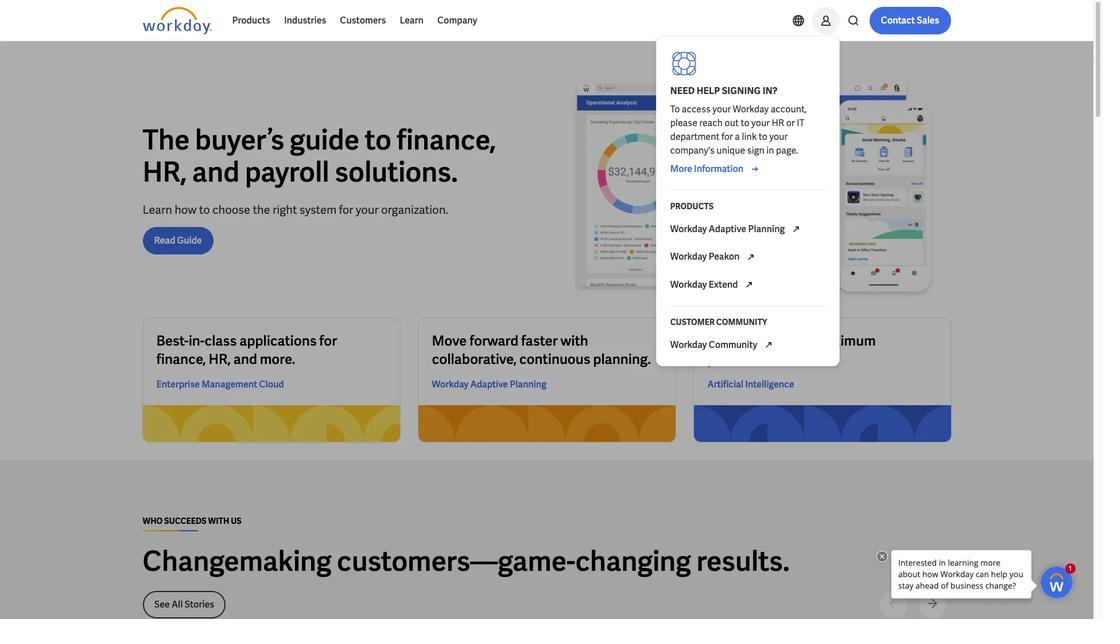 Task type: locate. For each thing, give the bounding box(es) containing it.
for inside to access your workday account, please reach out to your hr or it department for a link to your company's unique sign in page.
[[721, 131, 733, 143]]

contact sales link
[[869, 7, 951, 34]]

community down customer community
[[709, 339, 757, 351]]

workday down collaborative, at left
[[432, 379, 469, 391]]

1 horizontal spatial planning
[[748, 223, 785, 235]]

workday adaptive planning link down collaborative, at left
[[432, 378, 547, 392]]

products inside dropdown button
[[232, 14, 270, 26]]

customer community
[[670, 317, 767, 328]]

or
[[786, 117, 795, 129]]

for right applications
[[319, 332, 337, 350]]

products left industries
[[232, 14, 270, 26]]

0 horizontal spatial finance,
[[156, 351, 206, 369]]

1 vertical spatial opens in a new tab image
[[742, 278, 756, 292]]

for left a at the right top of page
[[721, 131, 733, 143]]

workday adaptive planning link
[[663, 216, 832, 244], [432, 378, 547, 392]]

0 vertical spatial finance,
[[397, 122, 496, 158]]

and
[[192, 154, 239, 190], [233, 351, 257, 369]]

to right out
[[741, 117, 749, 129]]

finance,
[[397, 122, 496, 158], [156, 351, 206, 369]]

move forward faster with collaborative, continuous planning.
[[432, 332, 651, 369]]

and up choose
[[192, 154, 239, 190]]

the
[[253, 202, 270, 217]]

0 vertical spatial learn
[[400, 14, 424, 26]]

desktop view of financial management operational analysis dashboard showing operating expenses by cost center and mobile view of human capital management home screen showing suggested tasks and announcements. image
[[556, 78, 951, 300]]

1 horizontal spatial products
[[670, 201, 714, 212]]

hr,
[[143, 154, 187, 190], [209, 351, 231, 369]]

artificial intelligence link
[[707, 378, 794, 392]]

1 horizontal spatial learn
[[400, 14, 424, 26]]

hr
[[772, 117, 784, 129]]

learn how to choose the right system for your organization.
[[143, 202, 448, 217]]

adaptive
[[709, 223, 746, 235], [470, 379, 508, 391]]

opens in a new tab image
[[744, 251, 758, 264]]

class
[[205, 332, 237, 350]]

opens in a new tab image inside workday adaptive planning link
[[789, 223, 803, 237]]

hr, inside the buyer's guide to finance, hr, and payroll solutions.
[[143, 154, 187, 190]]

1 vertical spatial learn
[[143, 202, 172, 217]]

enterprise
[[156, 379, 200, 391]]

planning up opens in a new tab icon
[[748, 223, 785, 235]]

sales
[[917, 14, 939, 26]]

faster
[[521, 332, 558, 350]]

signing
[[722, 85, 761, 97]]

1 horizontal spatial hr,
[[209, 351, 231, 369]]

performance.
[[707, 351, 791, 369]]

0 vertical spatial hr,
[[143, 154, 187, 190]]

1 horizontal spatial adaptive
[[709, 223, 746, 235]]

0 horizontal spatial learn
[[143, 202, 172, 217]]

0 vertical spatial and
[[192, 154, 239, 190]]

enterprise management cloud link
[[156, 378, 284, 392]]

2 vertical spatial opens in a new tab image
[[762, 339, 775, 353]]

1 horizontal spatial workday adaptive planning link
[[663, 216, 832, 244]]

learn left how
[[143, 202, 172, 217]]

workday down customer
[[670, 339, 707, 351]]

forward
[[470, 332, 518, 350]]

products down more
[[670, 201, 714, 212]]

embedded
[[707, 332, 775, 350]]

0 vertical spatial community
[[716, 317, 767, 328]]

changemaking
[[143, 544, 332, 580]]

department
[[670, 131, 720, 143]]

see
[[154, 599, 170, 611]]

read guide link
[[143, 227, 213, 255]]

learn left company
[[400, 14, 424, 26]]

1 vertical spatial planning
[[510, 379, 547, 391]]

more
[[670, 163, 692, 175]]

0 vertical spatial opens in a new tab image
[[789, 223, 803, 237]]

0 horizontal spatial workday adaptive planning link
[[432, 378, 547, 392]]

hr, inside best-in-class applications for finance, hr, and more.
[[209, 351, 231, 369]]

your left organization. at the top of page
[[356, 202, 379, 217]]

artificial intelligence
[[707, 379, 794, 391]]

changemaking customers—game-changing results.
[[143, 544, 790, 580]]

opens in a new tab image left ai
[[762, 339, 775, 353]]

your
[[713, 103, 731, 115], [751, 117, 770, 129], [769, 131, 788, 143], [356, 202, 379, 217]]

opens in a new tab image inside workday extend link
[[742, 278, 756, 292]]

1 horizontal spatial opens in a new tab image
[[762, 339, 775, 353]]

continuous
[[519, 351, 590, 369]]

for inside best-in-class applications for finance, hr, and more.
[[319, 332, 337, 350]]

workday extend
[[670, 279, 740, 291]]

hr, up how
[[143, 154, 187, 190]]

opens in a new tab image right extend in the top of the page
[[742, 278, 756, 292]]

workday extend link
[[663, 271, 832, 299]]

for right system
[[339, 202, 353, 217]]

1 vertical spatial hr,
[[209, 351, 231, 369]]

1 horizontal spatial finance,
[[397, 122, 496, 158]]

1 vertical spatial and
[[233, 351, 257, 369]]

workday inside workday community link
[[670, 339, 707, 351]]

workday adaptive planning down collaborative, at left
[[432, 379, 547, 391]]

0 horizontal spatial hr,
[[143, 154, 187, 190]]

1 vertical spatial finance,
[[156, 351, 206, 369]]

workday adaptive planning up peakon
[[670, 223, 787, 235]]

opens in a new tab image for workday extend
[[742, 278, 756, 292]]

who succeeds with us
[[143, 517, 242, 527]]

industries button
[[277, 7, 333, 34]]

all
[[172, 599, 183, 611]]

peakon
[[709, 251, 740, 263]]

opens in a new tab image up workday peakon link
[[789, 223, 803, 237]]

your left 'hr'
[[751, 117, 770, 129]]

1 vertical spatial adaptive
[[470, 379, 508, 391]]

go to the homepage image
[[143, 7, 212, 34]]

for
[[721, 131, 733, 143], [339, 202, 353, 217], [319, 332, 337, 350], [794, 332, 811, 350]]

workday adaptive planning link up opens in a new tab icon
[[663, 216, 832, 244]]

the buyer's guide to finance, hr, and payroll solutions.
[[143, 122, 496, 190]]

planning down continuous
[[510, 379, 547, 391]]

products
[[232, 14, 270, 26], [670, 201, 714, 212]]

for right ai
[[794, 332, 811, 350]]

0 horizontal spatial adaptive
[[470, 379, 508, 391]]

us
[[231, 517, 242, 527]]

opens in a new tab image inside workday community link
[[762, 339, 775, 353]]

company
[[437, 14, 477, 26]]

opens in a new tab image
[[789, 223, 803, 237], [742, 278, 756, 292], [762, 339, 775, 353]]

2 horizontal spatial opens in a new tab image
[[789, 223, 803, 237]]

workday community link
[[663, 332, 832, 360]]

0 horizontal spatial opens in a new tab image
[[742, 278, 756, 292]]

learn for learn
[[400, 14, 424, 26]]

hr, down class
[[209, 351, 231, 369]]

to right link at the top
[[759, 131, 767, 143]]

community for customer community
[[716, 317, 767, 328]]

community up embedded
[[716, 317, 767, 328]]

payroll
[[245, 154, 329, 190]]

workday community
[[670, 339, 759, 351]]

1 vertical spatial community
[[709, 339, 757, 351]]

opens in a new tab image for workday adaptive planning
[[789, 223, 803, 237]]

1 vertical spatial workday adaptive planning
[[432, 379, 547, 391]]

access
[[682, 103, 711, 115]]

0 vertical spatial products
[[232, 14, 270, 26]]

workday down the workday peakon
[[670, 279, 707, 291]]

workday up workday extend
[[670, 251, 707, 263]]

and up the management
[[233, 351, 257, 369]]

adaptive up peakon
[[709, 223, 746, 235]]

0 vertical spatial workday adaptive planning
[[670, 223, 787, 235]]

solutions.
[[335, 154, 458, 190]]

extend
[[709, 279, 738, 291]]

0 horizontal spatial planning
[[510, 379, 547, 391]]

workday adaptive planning
[[670, 223, 787, 235], [432, 379, 547, 391]]

to right guide
[[365, 122, 391, 158]]

1 horizontal spatial workday adaptive planning
[[670, 223, 787, 235]]

and inside best-in-class applications for finance, hr, and more.
[[233, 351, 257, 369]]

learn
[[400, 14, 424, 26], [143, 202, 172, 217]]

learn inside dropdown button
[[400, 14, 424, 26]]

0 horizontal spatial products
[[232, 14, 270, 26]]

workday
[[733, 103, 769, 115], [670, 223, 707, 235], [670, 251, 707, 263], [670, 279, 707, 291], [670, 339, 707, 351], [432, 379, 469, 391]]

results.
[[697, 544, 790, 580]]

choose
[[212, 202, 250, 217]]

adaptive down collaborative, at left
[[470, 379, 508, 391]]

workday peakon link
[[663, 244, 832, 271]]

workday down signing
[[733, 103, 769, 115]]

workday inside workday extend link
[[670, 279, 707, 291]]

workday inside to access your workday account, please reach out to your hr or it department for a link to your company's unique sign in page.
[[733, 103, 769, 115]]

please
[[670, 117, 697, 129]]



Task type: vqa. For each thing, say whether or not it's contained in the screenshot.
in? at the right
yes



Task type: describe. For each thing, give the bounding box(es) containing it.
page.
[[776, 145, 798, 157]]

buyer's
[[195, 122, 284, 158]]

collaborative,
[[432, 351, 517, 369]]

your up out
[[713, 103, 731, 115]]

finance, inside best-in-class applications for finance, hr, and more.
[[156, 351, 206, 369]]

workday inside workday peakon link
[[670, 251, 707, 263]]

in
[[766, 145, 774, 157]]

it
[[797, 117, 804, 129]]

customer
[[670, 317, 715, 328]]

information
[[694, 163, 743, 175]]

workday peakon
[[670, 251, 742, 263]]

to inside the buyer's guide to finance, hr, and payroll solutions.
[[365, 122, 391, 158]]

applications
[[239, 332, 317, 350]]

planning.
[[593, 351, 651, 369]]

0 vertical spatial adaptive
[[709, 223, 746, 235]]

finance, inside the buyer's guide to finance, hr, and payroll solutions.
[[397, 122, 496, 158]]

more.
[[260, 351, 295, 369]]

best-
[[156, 332, 189, 350]]

customers—game-
[[337, 544, 575, 580]]

stories
[[184, 599, 214, 611]]

more information
[[670, 163, 743, 175]]

read
[[154, 235, 175, 247]]

guide
[[290, 122, 359, 158]]

0 vertical spatial planning
[[748, 223, 785, 235]]

need
[[670, 85, 695, 97]]

products button
[[225, 7, 277, 34]]

customers
[[340, 14, 386, 26]]

and inside the buyer's guide to finance, hr, and payroll solutions.
[[192, 154, 239, 190]]

more information link
[[670, 162, 762, 176]]

to right how
[[199, 202, 210, 217]]

workday up the workday peakon
[[670, 223, 707, 235]]

1 vertical spatial workday adaptive planning link
[[432, 378, 547, 392]]

for inside 'embedded ai for maximum performance.'
[[794, 332, 811, 350]]

0 horizontal spatial workday adaptive planning
[[432, 379, 547, 391]]

in?
[[763, 85, 778, 97]]

the
[[143, 122, 190, 158]]

read guide
[[154, 235, 202, 247]]

with
[[561, 332, 588, 350]]

company's
[[670, 145, 715, 157]]

customers button
[[333, 7, 393, 34]]

need help signing in?
[[670, 85, 778, 97]]

1 vertical spatial products
[[670, 201, 714, 212]]

0 vertical spatial workday adaptive planning link
[[663, 216, 832, 244]]

to access your workday account, please reach out to your hr or it department for a link to your company's unique sign in page.
[[670, 103, 808, 157]]

right
[[273, 202, 297, 217]]

your down 'hr'
[[769, 131, 788, 143]]

in-
[[189, 332, 205, 350]]

contact
[[881, 14, 915, 26]]

with
[[208, 517, 229, 527]]

intelligence
[[745, 379, 794, 391]]

system
[[299, 202, 337, 217]]

artificial
[[707, 379, 743, 391]]

help
[[697, 85, 720, 97]]

a
[[735, 131, 740, 143]]

ai
[[777, 332, 791, 350]]

guide
[[177, 235, 202, 247]]

succeeds
[[164, 517, 207, 527]]

cloud
[[259, 379, 284, 391]]

who
[[143, 517, 163, 527]]

organization.
[[381, 202, 448, 217]]

changing
[[575, 544, 691, 580]]

learn for learn how to choose the right system for your organization.
[[143, 202, 172, 217]]

embedded ai for maximum performance.
[[707, 332, 876, 369]]

move
[[432, 332, 467, 350]]

account,
[[771, 103, 807, 115]]

community for workday community
[[709, 339, 757, 351]]

see all stories
[[154, 599, 214, 611]]

contact sales
[[881, 14, 939, 26]]

how
[[175, 202, 197, 217]]

learn button
[[393, 7, 430, 34]]

company button
[[430, 7, 484, 34]]

opens in a new tab image for workday community
[[762, 339, 775, 353]]

see all stories link
[[143, 592, 226, 619]]

management
[[202, 379, 257, 391]]

unique
[[717, 145, 745, 157]]

link
[[742, 131, 757, 143]]

sign
[[747, 145, 764, 157]]

maximum
[[814, 332, 876, 350]]

to
[[670, 103, 680, 115]]

out
[[725, 117, 739, 129]]

reach
[[699, 117, 723, 129]]



